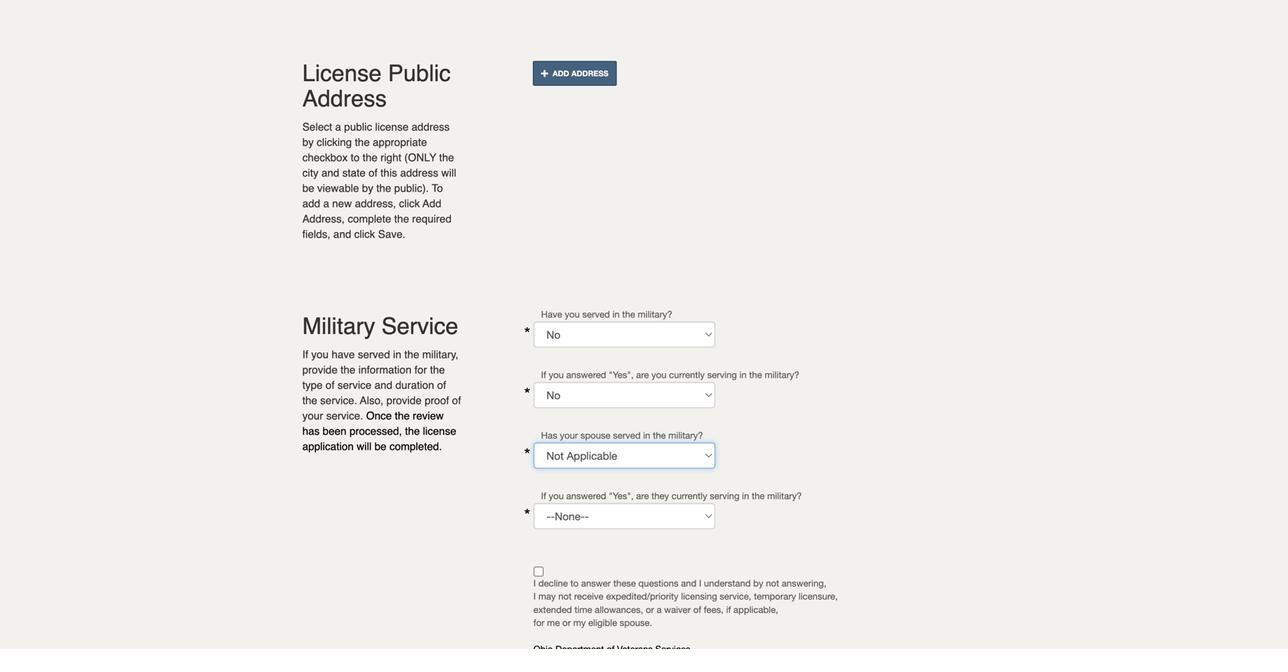 Task type: locate. For each thing, give the bounding box(es) containing it.
served right have
[[583, 309, 610, 320]]

1 vertical spatial click
[[354, 228, 375, 241]]

2 answered from the top
[[567, 491, 607, 502]]

1 horizontal spatial click
[[399, 198, 420, 210]]

1 horizontal spatial be
[[375, 441, 387, 453]]

if you answered "yes", are you currently serving in the military?
[[541, 370, 800, 381]]

answered
[[567, 370, 607, 381], [567, 491, 607, 502]]

1 horizontal spatial address
[[572, 69, 609, 78]]

0 horizontal spatial will
[[357, 441, 372, 453]]

1 vertical spatial license
[[423, 425, 457, 438]]

serving for you
[[708, 370, 737, 381]]

required
[[412, 213, 452, 225]]

answered down spouse on the bottom left of the page
[[567, 491, 607, 502]]

or left my
[[563, 618, 571, 629]]

0 vertical spatial if
[[303, 349, 309, 361]]

if
[[303, 349, 309, 361], [541, 370, 547, 381], [541, 491, 547, 502]]

you down have
[[549, 370, 564, 381]]

to
[[351, 152, 360, 164], [571, 579, 579, 589]]

understand
[[704, 579, 751, 589]]

by up "temporary"
[[754, 579, 764, 589]]

1 vertical spatial are
[[637, 491, 649, 502]]

of right 'type'
[[326, 379, 335, 392]]

by up address,
[[362, 182, 374, 195]]

be inside once the review has been processed, the license application will be completed.
[[375, 441, 387, 453]]

1 vertical spatial address
[[303, 86, 387, 112]]

1 vertical spatial for
[[534, 618, 545, 629]]

1 vertical spatial if
[[541, 370, 547, 381]]

0 horizontal spatial add
[[423, 198, 442, 210]]

2 vertical spatial a
[[657, 605, 662, 616]]

address
[[572, 69, 609, 78], [303, 86, 387, 112]]

of
[[369, 167, 378, 179], [326, 379, 335, 392], [437, 379, 446, 392], [452, 395, 461, 407], [694, 605, 702, 616]]

a left the waiver
[[657, 605, 662, 616]]

0 horizontal spatial license
[[375, 121, 409, 133]]

are for you
[[637, 370, 649, 381]]

2 "yes", from the top
[[609, 491, 634, 502]]

0 horizontal spatial not
[[559, 592, 572, 602]]

not
[[766, 579, 780, 589], [559, 592, 572, 602]]

click down public).
[[399, 198, 420, 210]]

1 vertical spatial by
[[362, 182, 374, 195]]

your
[[303, 410, 323, 422], [560, 430, 578, 441]]

0 vertical spatial by
[[303, 136, 314, 149]]

answered for if you answered "yes", are you currently serving in the military?
[[567, 370, 607, 381]]

0 vertical spatial be
[[303, 182, 314, 195]]

1 horizontal spatial will
[[442, 167, 457, 179]]

2 vertical spatial served
[[613, 430, 641, 441]]

0 vertical spatial or
[[646, 605, 655, 616]]

address up public
[[303, 86, 387, 112]]

license inside 'select a public license address by clicking the appropriate checkbox to the right (only the city and state of this address will be viewable by the public). to add a new address, click add address, complete the required fields, and click save.'
[[375, 121, 409, 133]]

also,
[[360, 395, 384, 407]]

add inside 'select a public license address by clicking the appropriate checkbox to the right (only the city and state of this address will be viewable by the public). to add a new address, click add address, complete the required fields, and click save.'
[[423, 198, 442, 210]]

will down processed,
[[357, 441, 372, 453]]

in inside if you have served in the military, provide the information for the type of service and duration of the service. also, provide proof of your service.
[[393, 349, 402, 361]]

to inside i decline to answer these questions and i understand by not answering, i may not receive expedited/priority licensing service, temporary licensure, extended time allowances, or a waiver of fees, if applicable, for me or my eligible spouse.
[[571, 579, 579, 589]]

have
[[541, 309, 563, 320]]

click
[[399, 198, 420, 210], [354, 228, 375, 241]]

1 horizontal spatial to
[[571, 579, 579, 589]]

1 horizontal spatial served
[[583, 309, 610, 320]]

be down city
[[303, 182, 314, 195]]

allowances,
[[595, 605, 644, 616]]

new
[[332, 198, 352, 210]]

be down processed,
[[375, 441, 387, 453]]

0 vertical spatial served
[[583, 309, 610, 320]]

2 horizontal spatial a
[[657, 605, 662, 616]]

checkbox
[[303, 152, 348, 164]]

0 horizontal spatial address
[[303, 86, 387, 112]]

0 vertical spatial "yes",
[[609, 370, 634, 381]]

0 horizontal spatial to
[[351, 152, 360, 164]]

completed.
[[390, 441, 442, 453]]

1 horizontal spatial provide
[[387, 395, 422, 407]]

provide down duration
[[387, 395, 422, 407]]

to up state
[[351, 152, 360, 164]]

address up (only
[[412, 121, 450, 133]]

0 vertical spatial address
[[412, 121, 450, 133]]

served
[[583, 309, 610, 320], [358, 349, 390, 361], [613, 430, 641, 441]]

if for if you answered "yes", are they currently serving in the military?
[[541, 491, 547, 502]]

your up has
[[303, 410, 323, 422]]

0 horizontal spatial served
[[358, 349, 390, 361]]

1 horizontal spatial by
[[362, 182, 374, 195]]

appropriate
[[373, 136, 427, 149]]

0 horizontal spatial be
[[303, 182, 314, 195]]

are
[[637, 370, 649, 381], [637, 491, 649, 502]]

0 horizontal spatial or
[[563, 618, 571, 629]]

0 vertical spatial a
[[335, 121, 341, 133]]

1 are from the top
[[637, 370, 649, 381]]

you left have
[[311, 349, 329, 361]]

for up duration
[[415, 364, 427, 376]]

provide up 'type'
[[303, 364, 338, 376]]

1 vertical spatial serving
[[710, 491, 740, 502]]

1 horizontal spatial license
[[423, 425, 457, 438]]

license up appropriate
[[375, 121, 409, 133]]

1 vertical spatial not
[[559, 592, 572, 602]]

1 horizontal spatial add
[[553, 69, 570, 78]]

of left 'this'
[[369, 167, 378, 179]]

you down has
[[549, 491, 564, 502]]

application
[[303, 441, 354, 453]]

you for if you have served in the military, provide the information for the type of service and duration of the service. also, provide proof of your service.
[[311, 349, 329, 361]]

0 vertical spatial license
[[375, 121, 409, 133]]

0 horizontal spatial provide
[[303, 364, 338, 376]]

address right plus image
[[572, 69, 609, 78]]

0 vertical spatial are
[[637, 370, 649, 381]]

1 answered from the top
[[567, 370, 607, 381]]

receive
[[575, 592, 604, 602]]

service,
[[720, 592, 752, 602]]

1 vertical spatial or
[[563, 618, 571, 629]]

address,
[[303, 213, 345, 225]]

1 vertical spatial to
[[571, 579, 579, 589]]

and down information
[[375, 379, 393, 392]]

address down (only
[[400, 167, 439, 179]]

1 vertical spatial be
[[375, 441, 387, 453]]

i
[[534, 579, 536, 589], [700, 579, 702, 589], [534, 592, 536, 602]]

0 vertical spatial your
[[303, 410, 323, 422]]

1 horizontal spatial for
[[534, 618, 545, 629]]

served right spouse on the bottom left of the page
[[613, 430, 641, 441]]

temporary
[[754, 592, 797, 602]]

license down review
[[423, 425, 457, 438]]

answered up spouse on the bottom left of the page
[[567, 370, 607, 381]]

0 vertical spatial address
[[572, 69, 609, 78]]

may
[[539, 592, 556, 602]]

and
[[322, 167, 340, 179], [334, 228, 352, 241], [375, 379, 393, 392], [681, 579, 697, 589]]

of up proof
[[437, 379, 446, 392]]

if you answered "yes", are they currently serving in the military?
[[541, 491, 802, 502]]

"yes",
[[609, 370, 634, 381], [609, 491, 634, 502]]

service. down service
[[320, 395, 357, 407]]

0 horizontal spatial for
[[415, 364, 427, 376]]

2 vertical spatial if
[[541, 491, 547, 502]]

license inside once the review has been processed, the license application will be completed.
[[423, 425, 457, 438]]

1 vertical spatial will
[[357, 441, 372, 453]]

if down has
[[541, 491, 547, 502]]

has
[[541, 430, 558, 441]]

1 vertical spatial "yes",
[[609, 491, 634, 502]]

0 vertical spatial serving
[[708, 370, 737, 381]]

answer
[[582, 579, 611, 589]]

1 horizontal spatial a
[[335, 121, 341, 133]]

0 horizontal spatial a
[[323, 198, 329, 210]]

you for if you answered "yes", are they currently serving in the military?
[[549, 491, 564, 502]]

0 vertical spatial answered
[[567, 370, 607, 381]]

if up 'type'
[[303, 349, 309, 361]]

if up has
[[541, 370, 547, 381]]

or
[[646, 605, 655, 616], [563, 618, 571, 629]]

extended
[[534, 605, 572, 616]]

license
[[375, 121, 409, 133], [423, 425, 457, 438]]

2 horizontal spatial by
[[754, 579, 764, 589]]

if for if you answered "yes", are you currently serving in the military?
[[541, 370, 547, 381]]

spouse
[[581, 430, 611, 441]]

questions
[[639, 579, 679, 589]]

you right have
[[565, 309, 580, 320]]

if
[[727, 605, 731, 616]]

"yes", for they
[[609, 491, 634, 502]]

served for has your spouse served in the military?
[[613, 430, 641, 441]]

are up "has your spouse served in the military?"
[[637, 370, 649, 381]]

1 vertical spatial currently
[[672, 491, 708, 502]]

0 vertical spatial currently
[[670, 370, 705, 381]]

a up 'clicking'
[[335, 121, 341, 133]]

will up 'to'
[[442, 167, 457, 179]]

not up "temporary"
[[766, 579, 780, 589]]

been
[[323, 425, 347, 438]]

you inside if you have served in the military, provide the information for the type of service and duration of the service. also, provide proof of your service.
[[311, 349, 329, 361]]

review
[[413, 410, 444, 422]]

add inside 'button'
[[553, 69, 570, 78]]

the
[[355, 136, 370, 149], [363, 152, 378, 164], [439, 152, 454, 164], [377, 182, 392, 195], [394, 213, 409, 225], [623, 309, 636, 320], [405, 349, 420, 361], [341, 364, 356, 376], [430, 364, 445, 376], [750, 370, 763, 381], [303, 395, 317, 407], [395, 410, 410, 422], [405, 425, 420, 438], [653, 430, 666, 441], [752, 491, 765, 502]]

service.
[[320, 395, 357, 407], [326, 410, 363, 422]]

1 vertical spatial answered
[[567, 491, 607, 502]]

1 horizontal spatial not
[[766, 579, 780, 589]]

for
[[415, 364, 427, 376], [534, 618, 545, 629]]

0 vertical spatial to
[[351, 152, 360, 164]]

not down decline
[[559, 592, 572, 602]]

0 vertical spatial will
[[442, 167, 457, 179]]

military?
[[638, 309, 673, 320], [765, 370, 800, 381], [669, 430, 703, 441], [768, 491, 802, 502]]

be inside 'select a public license address by clicking the appropriate checkbox to the right (only the city and state of this address will be viewable by the public). to add a new address, click add address, complete the required fields, and click save.'
[[303, 182, 314, 195]]

1 horizontal spatial your
[[560, 430, 578, 441]]

provide
[[303, 364, 338, 376], [387, 395, 422, 407]]

"yes", left they
[[609, 491, 634, 502]]

by
[[303, 136, 314, 149], [362, 182, 374, 195], [754, 579, 764, 589]]

service. up the been
[[326, 410, 363, 422]]

0 horizontal spatial your
[[303, 410, 323, 422]]

currently
[[670, 370, 705, 381], [672, 491, 708, 502]]

be
[[303, 182, 314, 195], [375, 441, 387, 453]]

type
[[303, 379, 323, 392]]

if inside if you have served in the military, provide the information for the type of service and duration of the service. also, provide proof of your service.
[[303, 349, 309, 361]]

a right add
[[323, 198, 329, 210]]

served inside if you have served in the military, provide the information for the type of service and duration of the service. also, provide proof of your service.
[[358, 349, 390, 361]]

will inside once the review has been processed, the license application will be completed.
[[357, 441, 372, 453]]

you
[[565, 309, 580, 320], [311, 349, 329, 361], [549, 370, 564, 381], [652, 370, 667, 381], [549, 491, 564, 502]]

0 vertical spatial for
[[415, 364, 427, 376]]

a
[[335, 121, 341, 133], [323, 198, 329, 210], [657, 605, 662, 616]]

to up receive
[[571, 579, 579, 589]]

in
[[613, 309, 620, 320], [393, 349, 402, 361], [740, 370, 747, 381], [644, 430, 651, 441], [743, 491, 750, 502]]

"yes", for you
[[609, 370, 634, 381]]

1 "yes", from the top
[[609, 370, 634, 381]]

add
[[553, 69, 570, 78], [423, 198, 442, 210]]

"yes", up "has your spouse served in the military?"
[[609, 370, 634, 381]]

2 are from the top
[[637, 491, 649, 502]]

by inside i decline to answer these questions and i understand by not answering, i may not receive expedited/priority licensing service, temporary licensure, extended time allowances, or a waiver of fees, if applicable, for me or my eligible spouse.
[[754, 579, 764, 589]]

served up information
[[358, 349, 390, 361]]

complete
[[348, 213, 391, 225]]

of down licensing
[[694, 605, 702, 616]]

me
[[547, 618, 560, 629]]

for left me at the left of the page
[[534, 618, 545, 629]]

address inside 'button'
[[572, 69, 609, 78]]

address
[[412, 121, 450, 133], [400, 167, 439, 179]]

2 horizontal spatial served
[[613, 430, 641, 441]]

click down 'complete'
[[354, 228, 375, 241]]

1 vertical spatial address
[[400, 167, 439, 179]]

are left they
[[637, 491, 649, 502]]

they
[[652, 491, 670, 502]]

1 vertical spatial add
[[423, 198, 442, 210]]

1 horizontal spatial or
[[646, 605, 655, 616]]

1 vertical spatial served
[[358, 349, 390, 361]]

select a public license address by clicking the appropriate checkbox to the right (only the city and state of this address will be viewable by the public). to add a new address, click add address, complete the required fields, and click save.
[[303, 121, 457, 241]]

None checkbox
[[534, 567, 544, 577]]

currently for you
[[670, 370, 705, 381]]

by down select
[[303, 136, 314, 149]]

service
[[382, 313, 459, 340]]

or down expedited/priority at the bottom
[[646, 605, 655, 616]]

2 vertical spatial by
[[754, 579, 764, 589]]

0 vertical spatial add
[[553, 69, 570, 78]]

this
[[381, 167, 397, 179]]

state
[[343, 167, 366, 179]]

i left may
[[534, 592, 536, 602]]

served for if you have served in the military, provide the information for the type of service and duration of the service. also, provide proof of your service.
[[358, 349, 390, 361]]

and up licensing
[[681, 579, 697, 589]]

your right has
[[560, 430, 578, 441]]



Task type: describe. For each thing, give the bounding box(es) containing it.
have you served in the military?
[[541, 309, 673, 320]]

public).
[[394, 182, 429, 195]]

0 vertical spatial not
[[766, 579, 780, 589]]

0 vertical spatial service.
[[320, 395, 357, 407]]

spouse.
[[620, 618, 653, 629]]

processed,
[[350, 425, 402, 438]]

are for they
[[637, 491, 649, 502]]

1 vertical spatial your
[[560, 430, 578, 441]]

of right proof
[[452, 395, 461, 407]]

0 vertical spatial click
[[399, 198, 420, 210]]

to inside 'select a public license address by clicking the appropriate checkbox to the right (only the city and state of this address will be viewable by the public). to add a new address, click add address, complete the required fields, and click save.'
[[351, 152, 360, 164]]

if for if you have served in the military, provide the information for the type of service and duration of the service. also, provide proof of your service.
[[303, 349, 309, 361]]

add address
[[553, 69, 609, 78]]

a inside i decline to answer these questions and i understand by not answering, i may not receive expedited/priority licensing service, temporary licensure, extended time allowances, or a waiver of fees, if applicable, for me or my eligible spouse.
[[657, 605, 662, 616]]

applicable,
[[734, 605, 779, 616]]

0 horizontal spatial click
[[354, 228, 375, 241]]

have
[[332, 349, 355, 361]]

i up licensing
[[700, 579, 702, 589]]

military
[[303, 313, 375, 340]]

my
[[574, 618, 586, 629]]

you up "has your spouse served in the military?"
[[652, 370, 667, 381]]

waiver
[[665, 605, 691, 616]]

right
[[381, 152, 402, 164]]

i left decline
[[534, 579, 536, 589]]

public
[[344, 121, 372, 133]]

plus image
[[541, 69, 553, 77]]

fields,
[[303, 228, 331, 241]]

if you have served in the military, provide the information for the type of service and duration of the service. also, provide proof of your service.
[[303, 349, 461, 422]]

expedited/priority
[[606, 592, 679, 602]]

your inside if you have served in the military, provide the information for the type of service and duration of the service. also, provide proof of your service.
[[303, 410, 323, 422]]

save.
[[378, 228, 406, 241]]

fees,
[[704, 605, 724, 616]]

time
[[575, 605, 593, 616]]

eligible
[[589, 618, 618, 629]]

add address button
[[533, 61, 617, 86]]

of inside i decline to answer these questions and i understand by not answering, i may not receive expedited/priority licensing service, temporary licensure, extended time allowances, or a waiver of fees, if applicable, for me or my eligible spouse.
[[694, 605, 702, 616]]

select
[[303, 121, 332, 133]]

0 horizontal spatial by
[[303, 136, 314, 149]]

and down the checkbox
[[322, 167, 340, 179]]

will inside 'select a public license address by clicking the appropriate checkbox to the right (only the city and state of this address will be viewable by the public). to add a new address, click add address, complete the required fields, and click save.'
[[442, 167, 457, 179]]

address inside license public address
[[303, 86, 387, 112]]

1 vertical spatial service.
[[326, 410, 363, 422]]

public
[[388, 60, 451, 87]]

licensure,
[[799, 592, 838, 602]]

and inside if you have served in the military, provide the information for the type of service and duration of the service. also, provide proof of your service.
[[375, 379, 393, 392]]

for inside if you have served in the military, provide the information for the type of service and duration of the service. also, provide proof of your service.
[[415, 364, 427, 376]]

0 vertical spatial provide
[[303, 364, 338, 376]]

of inside 'select a public license address by clicking the appropriate checkbox to the right (only the city and state of this address will be viewable by the public). to add a new address, click add address, complete the required fields, and click save.'
[[369, 167, 378, 179]]

military service
[[303, 313, 459, 340]]

1 vertical spatial a
[[323, 198, 329, 210]]

license
[[303, 60, 382, 87]]

decline
[[539, 579, 568, 589]]

military,
[[423, 349, 459, 361]]

proof
[[425, 395, 449, 407]]

1 vertical spatial provide
[[387, 395, 422, 407]]

for inside i decline to answer these questions and i understand by not answering, i may not receive expedited/priority licensing service, temporary licensure, extended time allowances, or a waiver of fees, if applicable, for me or my eligible spouse.
[[534, 618, 545, 629]]

(only
[[405, 152, 437, 164]]

i decline to answer these questions and i understand by not answering, i may not receive expedited/priority licensing service, temporary licensure, extended time allowances, or a waiver of fees, if applicable, for me or my eligible spouse.
[[534, 579, 838, 629]]

address,
[[355, 198, 396, 210]]

and inside i decline to answer these questions and i understand by not answering, i may not receive expedited/priority licensing service, temporary licensure, extended time allowances, or a waiver of fees, if applicable, for me or my eligible spouse.
[[681, 579, 697, 589]]

has
[[303, 425, 320, 438]]

license public address
[[303, 60, 451, 112]]

once
[[366, 410, 392, 422]]

you for have you served in the military?
[[565, 309, 580, 320]]

and down address,
[[334, 228, 352, 241]]

answered for if you answered "yes", are they currently serving in the military?
[[567, 491, 607, 502]]

information
[[359, 364, 412, 376]]

serving for they
[[710, 491, 740, 502]]

licensing
[[681, 592, 718, 602]]

duration
[[396, 379, 434, 392]]

viewable
[[317, 182, 359, 195]]

has your spouse served in the military?
[[541, 430, 703, 441]]

currently for they
[[672, 491, 708, 502]]

add
[[303, 198, 320, 210]]

to
[[432, 182, 443, 195]]

once the review has been processed, the license application will be completed.
[[303, 410, 457, 453]]

service
[[338, 379, 372, 392]]

city
[[303, 167, 319, 179]]

you for if you answered "yes", are you currently serving in the military?
[[549, 370, 564, 381]]

these
[[614, 579, 636, 589]]

answering,
[[782, 579, 827, 589]]

clicking
[[317, 136, 352, 149]]



Task type: vqa. For each thing, say whether or not it's contained in the screenshot.
leftmost THE 'AUTO-'
no



